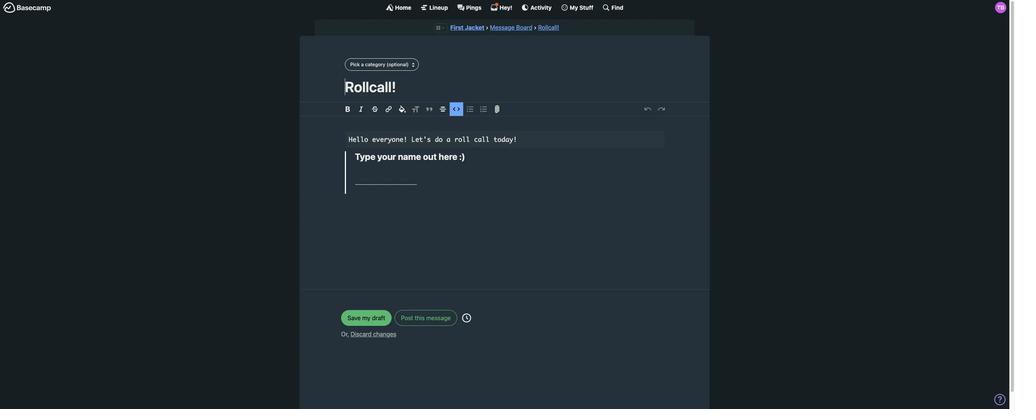 Task type: locate. For each thing, give the bounding box(es) containing it.
name
[[398, 152, 421, 162]]

0 horizontal spatial ›
[[486, 24, 489, 31]]

activity link
[[522, 4, 552, 11]]

first
[[451, 24, 464, 31]]

call
[[474, 136, 490, 143]]

1 horizontal spatial ›
[[534, 24, 537, 31]]

0 horizontal spatial a
[[361, 61, 364, 67]]

or, discard changes
[[341, 331, 397, 338]]

stuff
[[580, 4, 594, 11]]

› right jacket
[[486, 24, 489, 31]]

first jacket
[[451, 24, 485, 31]]

hey! button
[[491, 3, 513, 11]]

your
[[378, 152, 396, 162]]

hello everyone! let's do a roll call today!
[[349, 136, 517, 143]]

roll
[[455, 136, 470, 143]]

my
[[362, 315, 371, 322]]

a right do
[[447, 136, 451, 143]]

schedule this to post later image
[[462, 314, 472, 323]]

jacket
[[465, 24, 485, 31]]

changes
[[373, 331, 397, 338]]

home link
[[386, 4, 412, 11]]

let's
[[412, 136, 431, 143]]

a inside button
[[361, 61, 364, 67]]

save
[[348, 315, 361, 322]]

message board link
[[490, 24, 533, 31]]

main element
[[0, 0, 1010, 15]]

out
[[423, 152, 437, 162]]

first jacket link
[[451, 24, 485, 31]]

type your name out here :)
[[355, 152, 465, 162]]

0 vertical spatial a
[[361, 61, 364, 67]]

›
[[486, 24, 489, 31], [534, 24, 537, 31]]

hey!
[[500, 4, 513, 11]]

a inside text box
[[447, 136, 451, 143]]

a right pick
[[361, 61, 364, 67]]

2 › from the left
[[534, 24, 537, 31]]

a
[[361, 61, 364, 67], [447, 136, 451, 143]]

› right board
[[534, 24, 537, 31]]

or,
[[341, 331, 349, 338]]

pings
[[466, 4, 482, 11]]

save my draft button
[[341, 311, 392, 326]]

find
[[612, 4, 624, 11]]

1 vertical spatial a
[[447, 136, 451, 143]]

switch accounts image
[[3, 2, 51, 14]]

my stuff button
[[561, 4, 594, 11]]

save my draft
[[348, 315, 385, 322]]

pick a category (optional)
[[350, 61, 409, 67]]

home
[[395, 4, 412, 11]]

1 horizontal spatial a
[[447, 136, 451, 143]]

discard changes link
[[351, 331, 397, 338]]

rollcall! link
[[538, 24, 559, 31]]

(optional)
[[387, 61, 409, 67]]

:)
[[460, 152, 465, 162]]



Task type: describe. For each thing, give the bounding box(es) containing it.
post
[[401, 315, 413, 322]]

message
[[490, 24, 515, 31]]

my
[[570, 4, 578, 11]]

this
[[415, 315, 425, 322]]

Write away… text field
[[322, 117, 687, 281]]

do
[[435, 136, 443, 143]]

post this message
[[401, 315, 451, 322]]

type
[[355, 152, 376, 162]]

tyler black image
[[996, 2, 1007, 13]]

draft
[[372, 315, 385, 322]]

pick
[[350, 61, 360, 67]]

pick a category (optional) button
[[345, 59, 419, 71]]

› message board › rollcall!
[[486, 24, 559, 31]]

discard
[[351, 331, 372, 338]]

here
[[439, 152, 458, 162]]

rollcall!
[[538, 24, 559, 31]]

category
[[365, 61, 386, 67]]

board
[[516, 24, 533, 31]]

message
[[426, 315, 451, 322]]

activity
[[531, 4, 552, 11]]

pings button
[[457, 4, 482, 11]]

find button
[[603, 4, 624, 11]]

today!
[[494, 136, 517, 143]]

lineup link
[[421, 4, 448, 11]]

lineup
[[430, 4, 448, 11]]

my stuff
[[570, 4, 594, 11]]

Type a title… text field
[[345, 78, 665, 95]]

post this message button
[[395, 311, 457, 326]]

1 › from the left
[[486, 24, 489, 31]]

hello
[[349, 136, 368, 143]]

everyone!
[[372, 136, 408, 143]]



Task type: vqa. For each thing, say whether or not it's contained in the screenshot.
do
yes



